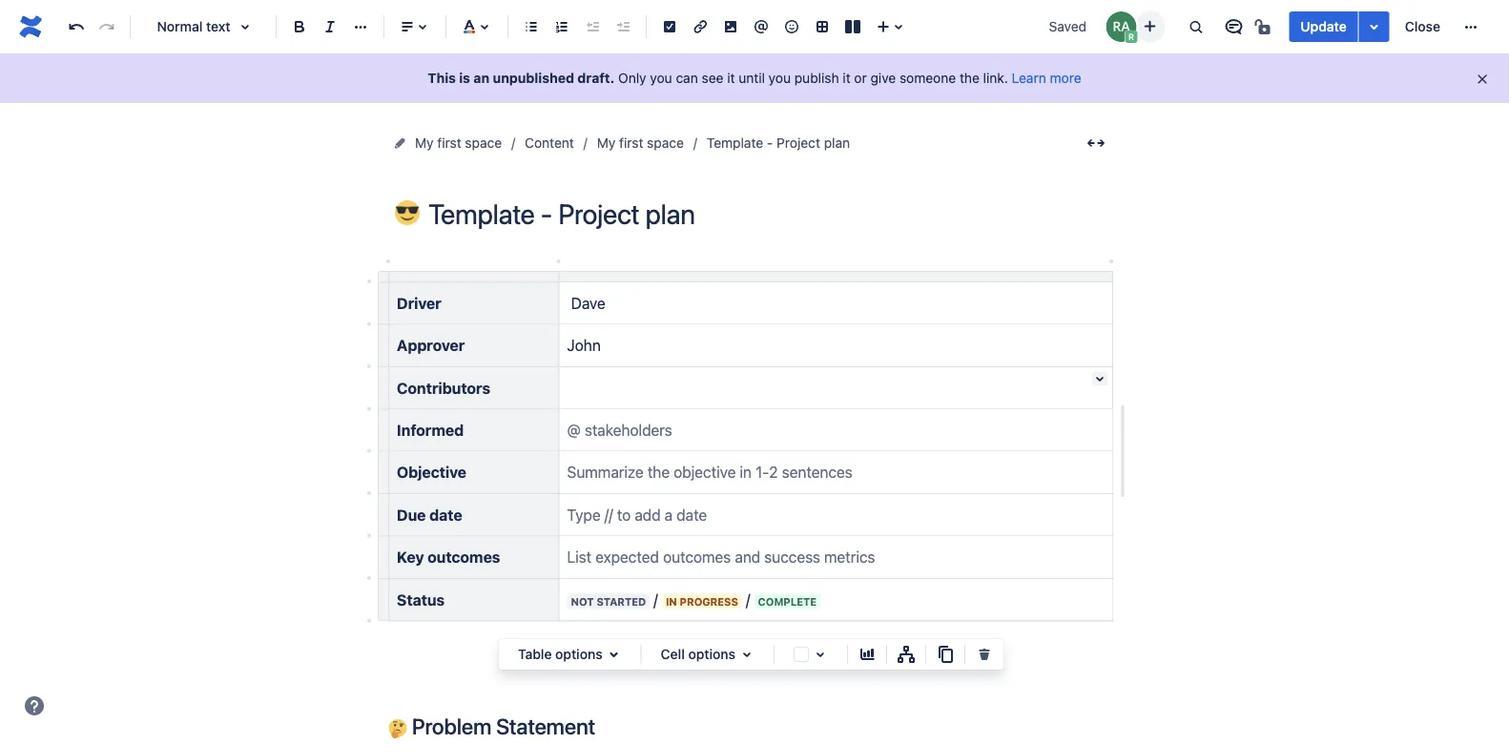 Task type: describe. For each thing, give the bounding box(es) containing it.
2 you from the left
[[769, 70, 791, 86]]

expand dropdown menu image
[[735, 643, 758, 666]]

only
[[618, 70, 646, 86]]

template - project plan
[[707, 135, 850, 151]]

not
[[571, 595, 594, 608]]

expand dropdown menu image
[[602, 643, 625, 666]]

draft.
[[577, 70, 615, 86]]

make page full-width image
[[1085, 132, 1107, 155]]

Main content area, start typing to enter text. text field
[[377, 258, 1127, 744]]

find and replace image
[[1184, 15, 1207, 38]]

driver
[[397, 294, 441, 312]]

update
[[1300, 19, 1347, 34]]

not started / in progress / complete
[[571, 590, 817, 609]]

publish
[[794, 70, 839, 86]]

chart image
[[856, 643, 878, 666]]

confluence image
[[15, 11, 46, 42]]

date
[[429, 506, 462, 524]]

outdent ⇧tab image
[[581, 15, 604, 38]]

update button
[[1289, 11, 1358, 42]]

manage connected data image
[[895, 643, 918, 666]]

move this page image
[[392, 135, 407, 151]]

an
[[474, 70, 489, 86]]

numbered list ⌘⇧7 image
[[550, 15, 573, 38]]

Give this page a title text field
[[428, 198, 1113, 230]]

layouts image
[[841, 15, 864, 38]]

key outcomes
[[397, 548, 500, 566]]

project
[[777, 135, 820, 151]]

my for 2nd my first space link from left
[[597, 135, 616, 151]]

table image
[[811, 15, 834, 38]]

give
[[870, 70, 896, 86]]

table options button
[[506, 643, 633, 666]]

the
[[960, 70, 979, 86]]

invite to edit image
[[1138, 15, 1161, 38]]

in
[[666, 595, 677, 608]]

remove image
[[973, 643, 996, 666]]

this is an unpublished draft. only you can see it until you publish it or give someone the link. learn more
[[428, 70, 1081, 86]]

no restrictions image
[[1253, 15, 1276, 38]]

mention image
[[750, 15, 773, 38]]

space for 2nd my first space link from left
[[647, 135, 684, 151]]

cell background image
[[809, 643, 832, 666]]

action item image
[[658, 15, 681, 38]]

2 my first space from the left
[[597, 135, 684, 151]]

due date
[[397, 506, 462, 524]]

outcomes
[[428, 548, 500, 566]]

learn more link
[[1012, 70, 1081, 86]]

my for 2nd my first space link from right
[[415, 135, 434, 151]]

1 / from the left
[[654, 590, 658, 609]]

cell
[[661, 646, 685, 662]]

bold ⌘b image
[[288, 15, 311, 38]]

learn
[[1012, 70, 1046, 86]]

text
[[206, 19, 230, 34]]

close
[[1405, 19, 1440, 34]]

normal text button
[[138, 6, 268, 48]]

emoji image
[[780, 15, 803, 38]]

plan
[[824, 135, 850, 151]]

more formatting image
[[349, 15, 372, 38]]

dismiss image
[[1475, 72, 1490, 87]]

started
[[597, 595, 646, 608]]

align left image
[[396, 15, 419, 38]]

-
[[767, 135, 773, 151]]



Task type: vqa. For each thing, say whether or not it's contained in the screenshot.
IT
yes



Task type: locate. For each thing, give the bounding box(es) containing it.
1 first from the left
[[437, 135, 461, 151]]

1 my first space link from the left
[[415, 132, 502, 155]]

1 horizontal spatial you
[[769, 70, 791, 86]]

saved
[[1049, 19, 1087, 34]]

cell options
[[661, 646, 735, 662]]

space down "can"
[[647, 135, 684, 151]]

my first space down only
[[597, 135, 684, 151]]

options right table
[[555, 646, 602, 662]]

can
[[676, 70, 698, 86]]

options right cell
[[688, 646, 735, 662]]

space down an on the left top
[[465, 135, 502, 151]]

key
[[397, 548, 424, 566]]

options inside dropdown button
[[555, 646, 602, 662]]

objective
[[397, 463, 466, 481]]

1 options from the left
[[555, 646, 602, 662]]

first right move this page icon at the top of the page
[[437, 135, 461, 151]]

complete
[[758, 595, 817, 608]]

indent tab image
[[611, 15, 634, 38]]

options for table options
[[555, 646, 602, 662]]

:sunglasses: image
[[395, 200, 420, 225], [395, 200, 420, 225]]

until
[[739, 70, 765, 86]]

1 horizontal spatial options
[[688, 646, 735, 662]]

space for 2nd my first space link from right
[[465, 135, 502, 151]]

0 horizontal spatial my
[[415, 135, 434, 151]]

you left "can"
[[650, 70, 672, 86]]

progress
[[680, 595, 738, 608]]

table
[[518, 646, 552, 662]]

0 horizontal spatial my first space
[[415, 135, 502, 151]]

my first space link right move this page icon at the top of the page
[[415, 132, 502, 155]]

1 my first space from the left
[[415, 135, 502, 151]]

options inside popup button
[[688, 646, 735, 662]]

problem statement
[[407, 713, 595, 739]]

help image
[[23, 694, 46, 717]]

my first space
[[415, 135, 502, 151], [597, 135, 684, 151]]

you right the until
[[769, 70, 791, 86]]

1 it from the left
[[727, 70, 735, 86]]

or
[[854, 70, 867, 86]]

2 it from the left
[[843, 70, 851, 86]]

options for cell options
[[688, 646, 735, 662]]

1 horizontal spatial first
[[619, 135, 643, 151]]

unpublished
[[493, 70, 574, 86]]

it left 'or'
[[843, 70, 851, 86]]

options
[[555, 646, 602, 662], [688, 646, 735, 662]]

close button
[[1393, 11, 1452, 42]]

approver
[[397, 336, 465, 354]]

see
[[702, 70, 723, 86]]

status
[[397, 590, 445, 609]]

2 space from the left
[[647, 135, 684, 151]]

1 horizontal spatial my
[[597, 135, 616, 151]]

more image
[[1459, 15, 1482, 38]]

confluence image
[[15, 11, 46, 42]]

normal text
[[157, 19, 230, 34]]

1 my from the left
[[415, 135, 434, 151]]

copy image
[[934, 643, 957, 666]]

statement
[[496, 713, 595, 739]]

this
[[428, 70, 456, 86]]

contributors
[[397, 379, 490, 397]]

is
[[459, 70, 470, 86]]

first
[[437, 135, 461, 151], [619, 135, 643, 151]]

0 horizontal spatial you
[[650, 70, 672, 86]]

first down only
[[619, 135, 643, 151]]

bullet list ⌘⇧8 image
[[520, 15, 543, 38]]

dave
[[567, 294, 605, 312]]

someone
[[900, 70, 956, 86]]

template - project plan link
[[707, 132, 850, 155]]

informed
[[397, 421, 464, 439]]

undo ⌘z image
[[65, 15, 88, 38]]

space
[[465, 135, 502, 151], [647, 135, 684, 151]]

my right 'content'
[[597, 135, 616, 151]]

2 first from the left
[[619, 135, 643, 151]]

problem
[[412, 713, 491, 739]]

1 horizontal spatial it
[[843, 70, 851, 86]]

cell options button
[[649, 643, 766, 666]]

ruby anderson image
[[1106, 11, 1136, 42]]

2 options from the left
[[688, 646, 735, 662]]

add image, video, or file image
[[719, 15, 742, 38]]

1 horizontal spatial space
[[647, 135, 684, 151]]

0 horizontal spatial first
[[437, 135, 461, 151]]

link.
[[983, 70, 1008, 86]]

normal
[[157, 19, 203, 34]]

redo ⌘⇧z image
[[95, 15, 118, 38]]

0 horizontal spatial it
[[727, 70, 735, 86]]

john
[[567, 336, 601, 354]]

1 horizontal spatial /
[[746, 590, 750, 609]]

:thinking: image
[[388, 719, 407, 738]]

you
[[650, 70, 672, 86], [769, 70, 791, 86]]

1 space from the left
[[465, 135, 502, 151]]

:thinking: image
[[388, 719, 407, 738]]

my first space link down only
[[597, 132, 684, 155]]

2 my from the left
[[597, 135, 616, 151]]

0 horizontal spatial space
[[465, 135, 502, 151]]

my
[[415, 135, 434, 151], [597, 135, 616, 151]]

it
[[727, 70, 735, 86], [843, 70, 851, 86]]

1 you from the left
[[650, 70, 672, 86]]

adjust update settings image
[[1363, 15, 1386, 38]]

it right "see"
[[727, 70, 735, 86]]

/ right "progress" at the left of page
[[746, 590, 750, 609]]

italic ⌘i image
[[319, 15, 341, 38]]

template
[[707, 135, 763, 151]]

1 horizontal spatial my first space
[[597, 135, 684, 151]]

0 horizontal spatial options
[[555, 646, 602, 662]]

2 my first space link from the left
[[597, 132, 684, 155]]

2 / from the left
[[746, 590, 750, 609]]

0 horizontal spatial my first space link
[[415, 132, 502, 155]]

/
[[654, 590, 658, 609], [746, 590, 750, 609]]

my right move this page icon at the top of the page
[[415, 135, 434, 151]]

0 horizontal spatial /
[[654, 590, 658, 609]]

comment icon image
[[1222, 15, 1245, 38]]

link image
[[689, 15, 712, 38]]

more
[[1050, 70, 1081, 86]]

table options
[[518, 646, 602, 662]]

content link
[[525, 132, 574, 155]]

my first space right move this page icon at the top of the page
[[415, 135, 502, 151]]

my first space link
[[415, 132, 502, 155], [597, 132, 684, 155]]

1 horizontal spatial my first space link
[[597, 132, 684, 155]]

/ left in
[[654, 590, 658, 609]]

content
[[525, 135, 574, 151]]

due
[[397, 506, 426, 524]]



